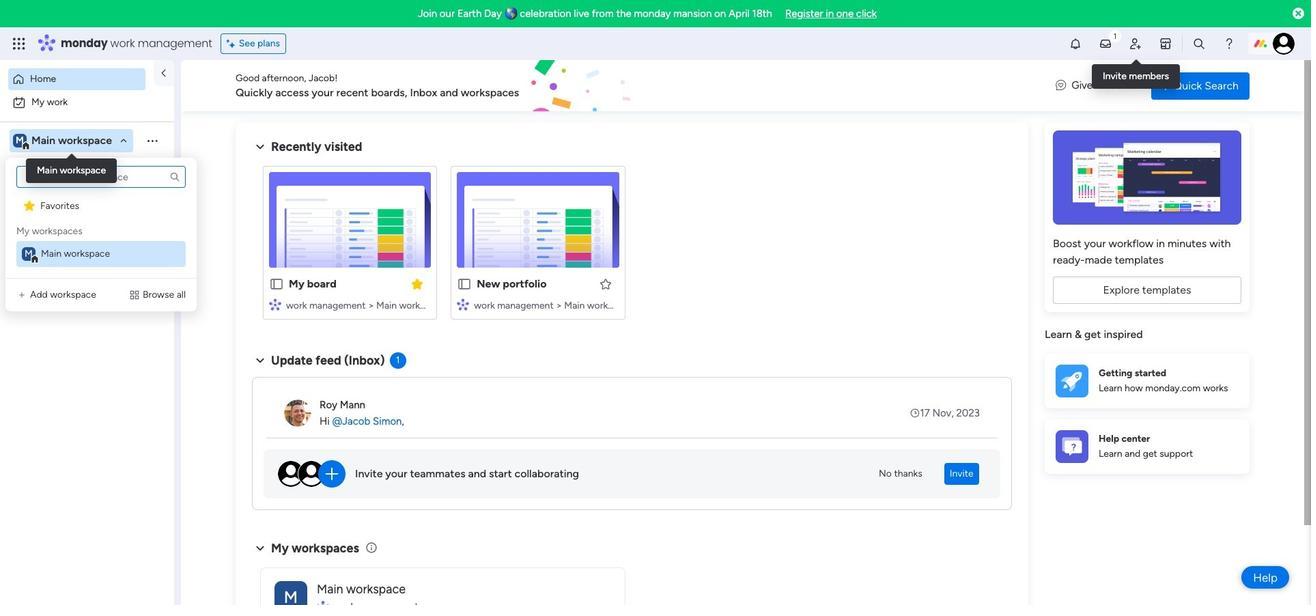 Task type: vqa. For each thing, say whether or not it's contained in the screenshot.
V2 USER FEEDBACK icon
yes



Task type: locate. For each thing, give the bounding box(es) containing it.
tree grid
[[16, 193, 186, 267]]

monday marketplace image
[[1160, 37, 1173, 51]]

workspace options image
[[146, 134, 159, 147]]

list box
[[14, 166, 189, 267], [0, 187, 174, 421]]

1 image
[[1110, 28, 1122, 43]]

v2 bolt switch image
[[1163, 78, 1171, 93]]

help image
[[1223, 37, 1237, 51]]

2 service icon image from the left
[[129, 290, 140, 301]]

workspace image
[[22, 247, 36, 261], [275, 581, 307, 605]]

roy mann image
[[284, 400, 312, 427]]

Search for content search field
[[16, 166, 186, 188]]

notifications image
[[1069, 37, 1083, 51]]

1 element
[[390, 353, 406, 369]]

close my workspaces image
[[252, 540, 269, 557]]

templates image image
[[1058, 131, 1238, 225]]

invite members image
[[1129, 37, 1143, 51]]

None search field
[[16, 166, 186, 188]]

quick search results list box
[[252, 155, 1013, 336]]

favorites element
[[16, 193, 186, 219]]

v2 user feedback image
[[1057, 78, 1067, 93]]

close update feed (inbox) image
[[252, 353, 269, 369]]

main workspace element
[[16, 241, 186, 267]]

service icon image
[[16, 290, 27, 301], [129, 290, 140, 301]]

0 vertical spatial workspace image
[[22, 247, 36, 261]]

0 horizontal spatial workspace image
[[22, 247, 36, 261]]

1 horizontal spatial service icon image
[[129, 290, 140, 301]]

1 vertical spatial workspace image
[[275, 581, 307, 605]]

public board image
[[269, 277, 284, 292]]

option
[[8, 68, 146, 90], [8, 92, 166, 113], [0, 189, 174, 192]]

help center element
[[1045, 419, 1250, 474]]

1 horizontal spatial workspace image
[[275, 581, 307, 605]]

0 horizontal spatial service icon image
[[16, 290, 27, 301]]



Task type: describe. For each thing, give the bounding box(es) containing it.
2 vertical spatial option
[[0, 189, 174, 192]]

v2 star 2 image
[[24, 199, 35, 212]]

workspace selection element
[[13, 133, 114, 150]]

search everything image
[[1193, 37, 1207, 51]]

1 vertical spatial option
[[8, 92, 166, 113]]

public board image
[[457, 277, 472, 292]]

add to favorites image
[[599, 277, 613, 291]]

0 vertical spatial option
[[8, 68, 146, 90]]

Search in workspace field
[[29, 162, 114, 178]]

search image
[[169, 172, 180, 182]]

close recently visited image
[[252, 139, 269, 155]]

update feed image
[[1099, 37, 1113, 51]]

remove from favorites image
[[411, 277, 424, 291]]

see plans image
[[227, 36, 239, 51]]

jacob simon image
[[1274, 33, 1295, 55]]

my workspaces row
[[16, 219, 83, 238]]

select product image
[[12, 37, 26, 51]]

1 service icon image from the left
[[16, 290, 27, 301]]

getting started element
[[1045, 354, 1250, 408]]

workspace image
[[13, 133, 27, 148]]



